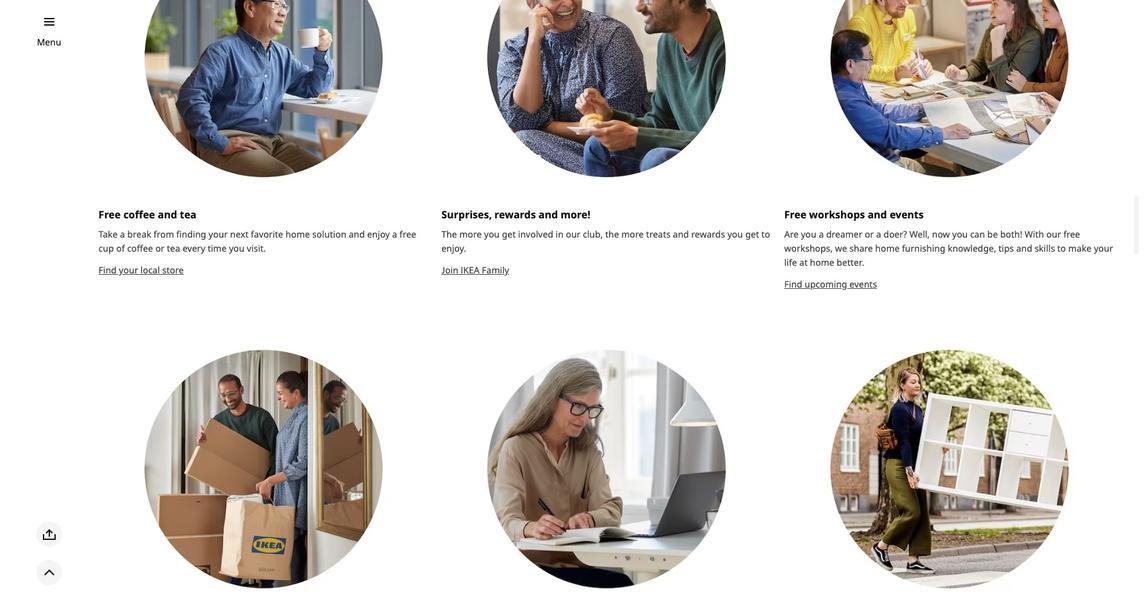 Task type: describe. For each thing, give the bounding box(es) containing it.
next
[[230, 228, 248, 240]]

from
[[154, 228, 174, 240]]

join ikea family
[[441, 264, 509, 276]]

visit.
[[247, 242, 266, 255]]

every
[[183, 242, 205, 255]]

in
[[556, 228, 564, 240]]

1 vertical spatial tea
[[167, 242, 180, 255]]

1 vertical spatial coffee
[[127, 242, 153, 255]]

and down with
[[1016, 242, 1032, 255]]

your inside free workshops and events are you a dreamer or a doer? well, now you can be both! with our free workshops, we share home furnishing knowledge, tips and skills to make your life at home better.
[[1094, 242, 1113, 255]]

1 vertical spatial rewards
[[691, 228, 725, 240]]

of
[[116, 242, 125, 255]]

make
[[1068, 242, 1092, 255]]

free workshops and events are you a dreamer or a doer? well, now you can be both! with our free workshops, we share home furnishing knowledge, tips and skills to make your life at home better.
[[784, 208, 1113, 269]]

enjoy.
[[441, 242, 466, 255]]

and left the enjoy
[[349, 228, 365, 240]]

2 more from the left
[[621, 228, 644, 240]]

local
[[140, 264, 160, 276]]

better.
[[837, 256, 864, 269]]

circular image of an ikea co-worker helping customers design their space. image
[[784, 0, 1114, 182]]

skills
[[1035, 242, 1055, 255]]

our inside free workshops and events are you a dreamer or a doer? well, now you can be both! with our free workshops, we share home furnishing knowledge, tips and skills to make your life at home better.
[[1046, 228, 1061, 240]]

knowledge,
[[948, 242, 996, 255]]

circular image of a man and a woman smiling. image
[[441, 0, 771, 182]]

3 a from the left
[[819, 228, 824, 240]]

life
[[784, 256, 797, 269]]

doer?
[[884, 228, 907, 240]]

favorite
[[251, 228, 283, 240]]

circular image of a woman at a laptop. image
[[441, 345, 771, 593]]

furnishing
[[902, 242, 945, 255]]

be
[[987, 228, 998, 240]]

surprises, rewards and more! the more you get involved in our club, the more treats and rewards you get to enjoy.
[[441, 208, 770, 255]]

family
[[482, 264, 509, 276]]

dreamer
[[826, 228, 862, 240]]

free inside free coffee and tea take a break from finding your next favorite home solution and enjoy a free cup of coffee or tea every time you visit.
[[400, 228, 416, 240]]

0 vertical spatial rewards
[[495, 208, 536, 222]]

free coffee and tea take a break from finding your next favorite home solution and enjoy a free cup of coffee or tea every time you visit.
[[99, 208, 416, 255]]

workshops
[[809, 208, 865, 222]]

0 vertical spatial coffee
[[123, 208, 155, 222]]

circular image of two people carrying ikea bags and boxes into a home. image
[[99, 345, 429, 593]]

now
[[932, 228, 950, 240]]

tips
[[999, 242, 1014, 255]]

can
[[970, 228, 985, 240]]

join
[[441, 264, 458, 276]]

you up workshops,
[[801, 228, 816, 240]]

you down surprises, at the top left
[[484, 228, 500, 240]]

with
[[1025, 228, 1044, 240]]

free inside free workshops and events are you a dreamer or a doer? well, now you can be both! with our free workshops, we share home furnishing knowledge, tips and skills to make your life at home better.
[[1063, 228, 1080, 240]]

cup
[[99, 242, 114, 255]]

at
[[799, 256, 808, 269]]

or inside free workshops and events are you a dreamer or a doer? well, now you can be both! with our free workshops, we share home furnishing knowledge, tips and skills to make your life at home better.
[[865, 228, 874, 240]]

1 get from the left
[[502, 228, 516, 240]]

you left can
[[952, 228, 968, 240]]

are
[[784, 228, 799, 240]]



Task type: locate. For each thing, give the bounding box(es) containing it.
solution
[[312, 228, 346, 240]]

1 vertical spatial to
[[1057, 242, 1066, 255]]

events up "doer?"
[[890, 208, 924, 222]]

a left "doer?"
[[876, 228, 881, 240]]

2 free from the left
[[784, 208, 806, 222]]

0 horizontal spatial free
[[400, 228, 416, 240]]

and up "doer?"
[[868, 208, 887, 222]]

home right at
[[810, 256, 834, 269]]

circular image of a man enjoying a cup of coffee. image
[[99, 0, 429, 182]]

rewards
[[495, 208, 536, 222], [691, 228, 725, 240]]

break
[[127, 228, 151, 240]]

find for free coffee and tea
[[99, 264, 117, 276]]

1 our from the left
[[566, 228, 581, 240]]

2 free from the left
[[1063, 228, 1080, 240]]

home
[[286, 228, 310, 240], [875, 242, 900, 255], [810, 256, 834, 269]]

0 horizontal spatial rewards
[[495, 208, 536, 222]]

coffee up the break on the top of page
[[123, 208, 155, 222]]

1 vertical spatial your
[[1094, 242, 1113, 255]]

1 vertical spatial or
[[155, 242, 165, 255]]

1 horizontal spatial your
[[209, 228, 228, 240]]

and up from
[[158, 208, 177, 222]]

1 a from the left
[[120, 228, 125, 240]]

and
[[158, 208, 177, 222], [538, 208, 558, 222], [868, 208, 887, 222], [349, 228, 365, 240], [673, 228, 689, 240], [1016, 242, 1032, 255]]

store
[[162, 264, 184, 276]]

involved
[[518, 228, 553, 240]]

events inside free workshops and events are you a dreamer or a doer? well, now you can be both! with our free workshops, we share home furnishing knowledge, tips and skills to make your life at home better.
[[890, 208, 924, 222]]

to left are
[[761, 228, 770, 240]]

circular image of a woman carrying furniture across the street. image
[[784, 345, 1114, 593]]

the
[[605, 228, 619, 240]]

tea
[[180, 208, 196, 222], [167, 242, 180, 255]]

1 horizontal spatial free
[[1063, 228, 1080, 240]]

0 horizontal spatial or
[[155, 242, 165, 255]]

time
[[208, 242, 227, 255]]

0 vertical spatial or
[[865, 228, 874, 240]]

1 horizontal spatial rewards
[[691, 228, 725, 240]]

tea down from
[[167, 242, 180, 255]]

0 horizontal spatial home
[[286, 228, 310, 240]]

coffee down the break on the top of page
[[127, 242, 153, 255]]

0 horizontal spatial our
[[566, 228, 581, 240]]

home down "doer?"
[[875, 242, 900, 255]]

to right skills
[[1057, 242, 1066, 255]]

1 horizontal spatial home
[[810, 256, 834, 269]]

your
[[209, 228, 228, 240], [1094, 242, 1113, 255], [119, 264, 138, 276]]

2 get from the left
[[745, 228, 759, 240]]

club,
[[583, 228, 603, 240]]

you inside free coffee and tea take a break from finding your next favorite home solution and enjoy a free cup of coffee or tea every time you visit.
[[229, 242, 244, 255]]

free up are
[[784, 208, 806, 222]]

or up share
[[865, 228, 874, 240]]

events down better.
[[849, 278, 877, 290]]

ikea
[[461, 264, 480, 276]]

menu
[[37, 36, 61, 48]]

more!
[[561, 208, 590, 222]]

free inside free coffee and tea take a break from finding your next favorite home solution and enjoy a free cup of coffee or tea every time you visit.
[[99, 208, 121, 222]]

take
[[99, 228, 118, 240]]

1 horizontal spatial find
[[784, 278, 802, 290]]

0 vertical spatial find
[[99, 264, 117, 276]]

0 horizontal spatial free
[[99, 208, 121, 222]]

finding
[[176, 228, 206, 240]]

0 vertical spatial home
[[286, 228, 310, 240]]

0 vertical spatial your
[[209, 228, 228, 240]]

1 free from the left
[[400, 228, 416, 240]]

1 free from the left
[[99, 208, 121, 222]]

1 more from the left
[[459, 228, 482, 240]]

a
[[120, 228, 125, 240], [392, 228, 397, 240], [819, 228, 824, 240], [876, 228, 881, 240]]

or
[[865, 228, 874, 240], [155, 242, 165, 255]]

0 horizontal spatial to
[[761, 228, 770, 240]]

get left are
[[745, 228, 759, 240]]

you
[[484, 228, 500, 240], [727, 228, 743, 240], [801, 228, 816, 240], [952, 228, 968, 240], [229, 242, 244, 255]]

2 a from the left
[[392, 228, 397, 240]]

your up time
[[209, 228, 228, 240]]

menu button
[[37, 35, 61, 49]]

0 horizontal spatial more
[[459, 228, 482, 240]]

0 vertical spatial tea
[[180, 208, 196, 222]]

1 vertical spatial home
[[875, 242, 900, 255]]

our
[[566, 228, 581, 240], [1046, 228, 1061, 240]]

0 horizontal spatial get
[[502, 228, 516, 240]]

find your local store link
[[99, 264, 184, 276]]

events
[[890, 208, 924, 222], [849, 278, 877, 290]]

1 horizontal spatial free
[[784, 208, 806, 222]]

0 horizontal spatial your
[[119, 264, 138, 276]]

get left involved
[[502, 228, 516, 240]]

treats
[[646, 228, 671, 240]]

free right the enjoy
[[400, 228, 416, 240]]

you down next
[[229, 242, 244, 255]]

free for free coffee and tea
[[99, 208, 121, 222]]

0 vertical spatial to
[[761, 228, 770, 240]]

1 horizontal spatial more
[[621, 228, 644, 240]]

find
[[99, 264, 117, 276], [784, 278, 802, 290]]

a right the enjoy
[[392, 228, 397, 240]]

upcoming
[[805, 278, 847, 290]]

a up of at the top left
[[120, 228, 125, 240]]

rewards right treats
[[691, 228, 725, 240]]

0 vertical spatial events
[[890, 208, 924, 222]]

more down surprises, at the top left
[[459, 228, 482, 240]]

your left local
[[119, 264, 138, 276]]

your right make
[[1094, 242, 1113, 255]]

0 horizontal spatial events
[[849, 278, 877, 290]]

well,
[[909, 228, 930, 240]]

1 horizontal spatial our
[[1046, 228, 1061, 240]]

find down cup in the top of the page
[[99, 264, 117, 276]]

more right the
[[621, 228, 644, 240]]

1 vertical spatial find
[[784, 278, 802, 290]]

or down from
[[155, 242, 165, 255]]

enjoy
[[367, 228, 390, 240]]

2 vertical spatial your
[[119, 264, 138, 276]]

find your local store
[[99, 264, 184, 276]]

get
[[502, 228, 516, 240], [745, 228, 759, 240]]

free up the take
[[99, 208, 121, 222]]

find upcoming events link
[[784, 278, 877, 290]]

1 horizontal spatial or
[[865, 228, 874, 240]]

you left are
[[727, 228, 743, 240]]

home right favorite
[[286, 228, 310, 240]]

surprises,
[[441, 208, 492, 222]]

both!
[[1000, 228, 1022, 240]]

find upcoming events
[[784, 278, 877, 290]]

0 horizontal spatial find
[[99, 264, 117, 276]]

the
[[441, 228, 457, 240]]

free for free workshops and events
[[784, 208, 806, 222]]

to inside free workshops and events are you a dreamer or a doer? well, now you can be both! with our free workshops, we share home furnishing knowledge, tips and skills to make your life at home better.
[[1057, 242, 1066, 255]]

our inside surprises, rewards and more! the more you get involved in our club, the more treats and rewards you get to enjoy.
[[566, 228, 581, 240]]

coffee
[[123, 208, 155, 222], [127, 242, 153, 255]]

find for free workshops and events
[[784, 278, 802, 290]]

rewards up involved
[[495, 208, 536, 222]]

tea up finding
[[180, 208, 196, 222]]

2 our from the left
[[1046, 228, 1061, 240]]

1 horizontal spatial to
[[1057, 242, 1066, 255]]

and right treats
[[673, 228, 689, 240]]

join ikea family link
[[441, 264, 509, 276]]

a up workshops,
[[819, 228, 824, 240]]

and up in
[[538, 208, 558, 222]]

free inside free workshops and events are you a dreamer or a doer? well, now you can be both! with our free workshops, we share home furnishing knowledge, tips and skills to make your life at home better.
[[784, 208, 806, 222]]

we
[[835, 242, 847, 255]]

free
[[400, 228, 416, 240], [1063, 228, 1080, 240]]

your inside free coffee and tea take a break from finding your next favorite home solution and enjoy a free cup of coffee or tea every time you visit.
[[209, 228, 228, 240]]

free
[[99, 208, 121, 222], [784, 208, 806, 222]]

2 vertical spatial home
[[810, 256, 834, 269]]

4 a from the left
[[876, 228, 881, 240]]

free up make
[[1063, 228, 1080, 240]]

or inside free coffee and tea take a break from finding your next favorite home solution and enjoy a free cup of coffee or tea every time you visit.
[[155, 242, 165, 255]]

2 horizontal spatial your
[[1094, 242, 1113, 255]]

1 horizontal spatial get
[[745, 228, 759, 240]]

our up skills
[[1046, 228, 1061, 240]]

1 vertical spatial events
[[849, 278, 877, 290]]

1 horizontal spatial events
[[890, 208, 924, 222]]

our right in
[[566, 228, 581, 240]]

share
[[849, 242, 873, 255]]

more
[[459, 228, 482, 240], [621, 228, 644, 240]]

find down life
[[784, 278, 802, 290]]

to
[[761, 228, 770, 240], [1057, 242, 1066, 255]]

2 horizontal spatial home
[[875, 242, 900, 255]]

to inside surprises, rewards and more! the more you get involved in our club, the more treats and rewards you get to enjoy.
[[761, 228, 770, 240]]

workshops,
[[784, 242, 833, 255]]

home inside free coffee and tea take a break from finding your next favorite home solution and enjoy a free cup of coffee or tea every time you visit.
[[286, 228, 310, 240]]



Task type: vqa. For each thing, say whether or not it's contained in the screenshot.


